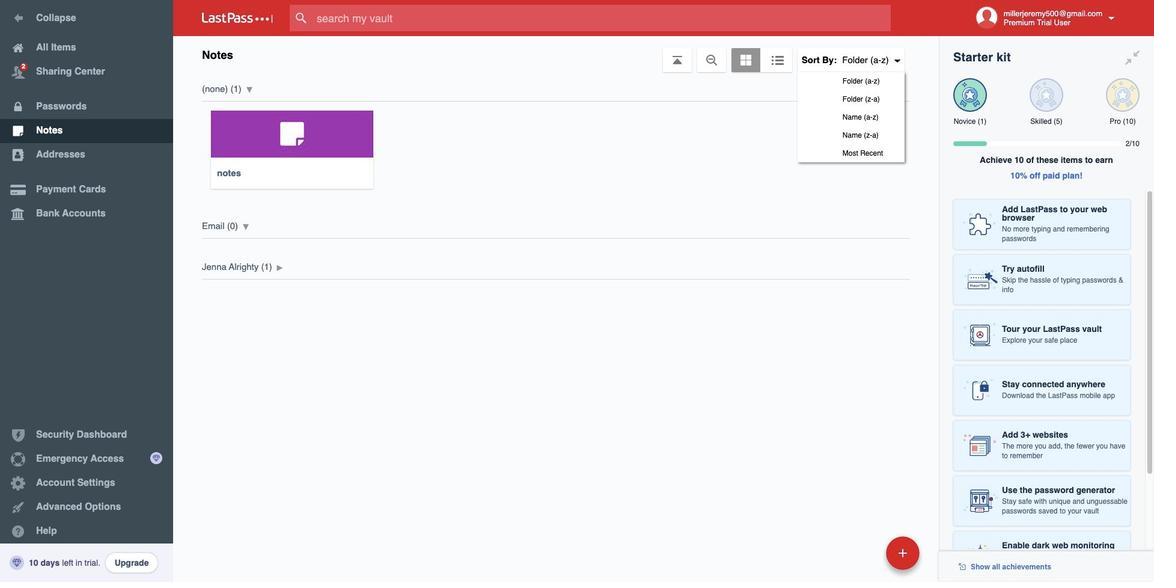 Task type: vqa. For each thing, say whether or not it's contained in the screenshot.
'Search' search box
yes



Task type: describe. For each thing, give the bounding box(es) containing it.
vault options navigation
[[173, 36, 940, 162]]

new item navigation
[[804, 533, 928, 582]]

search my vault text field
[[290, 5, 915, 31]]



Task type: locate. For each thing, give the bounding box(es) containing it.
new item element
[[804, 536, 925, 570]]

Search search field
[[290, 5, 915, 31]]

main navigation navigation
[[0, 0, 173, 582]]

lastpass image
[[202, 13, 273, 23]]



